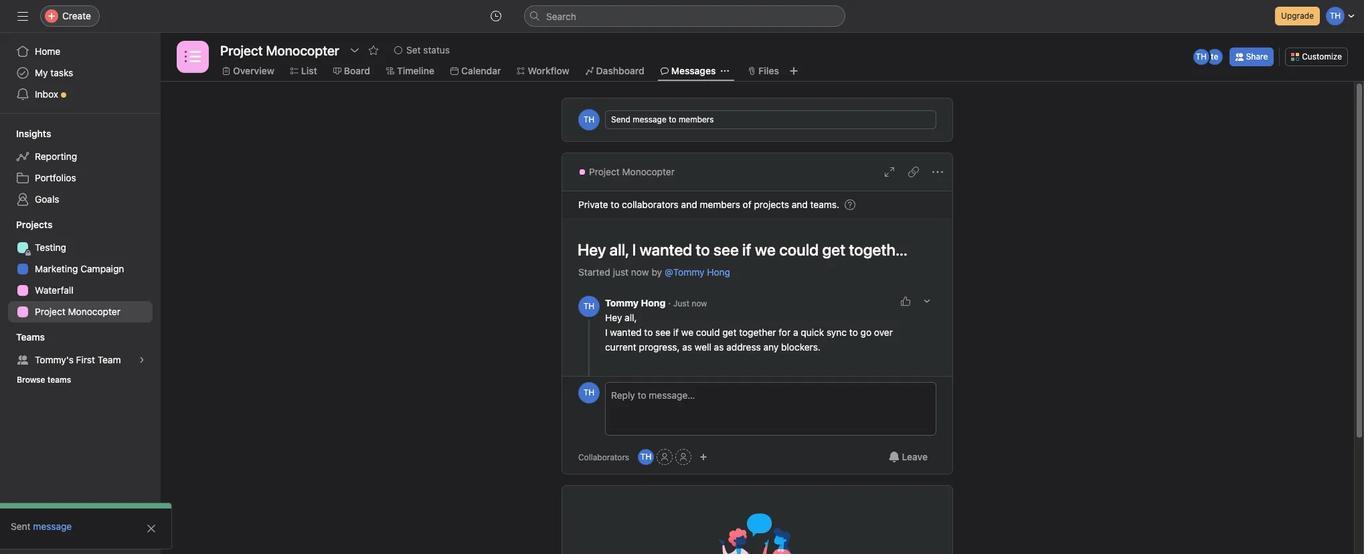 Task type: describe. For each thing, give the bounding box(es) containing it.
teams
[[16, 332, 45, 343]]

just
[[613, 267, 629, 278]]

inbox
[[35, 88, 58, 100]]

tommy hong link
[[605, 297, 666, 309]]

2 and from the left
[[792, 199, 808, 210]]

teams
[[47, 375, 71, 385]]

for
[[779, 327, 791, 338]]

tab actions image
[[722, 67, 730, 75]]

see
[[656, 327, 671, 338]]

blockers.
[[782, 342, 821, 353]]

board link
[[333, 64, 370, 78]]

workflow
[[528, 65, 570, 76]]

show options image
[[350, 45, 360, 56]]

teams button
[[0, 331, 45, 344]]

messages link
[[661, 64, 716, 78]]

i
[[605, 327, 608, 338]]

customize button
[[1286, 48, 1349, 66]]

files
[[759, 65, 779, 76]]

th right collaborators
[[641, 452, 652, 462]]

of
[[743, 199, 752, 210]]

@tommy hong link
[[665, 267, 731, 278]]

Conversation Name text field
[[569, 234, 937, 265]]

we
[[682, 327, 694, 338]]

send
[[611, 115, 631, 125]]

tommy hong · just now
[[605, 297, 708, 309]]

customize
[[1303, 52, 1343, 62]]

private
[[579, 199, 609, 210]]

0 vertical spatial hong
[[707, 267, 731, 278]]

teams.
[[811, 199, 840, 210]]

started just now by @tommy hong
[[579, 267, 731, 278]]

th up collaborators
[[584, 388, 595, 398]]

0 vertical spatial th button
[[579, 296, 600, 317]]

marketing
[[35, 263, 78, 275]]

could
[[696, 327, 720, 338]]

browse
[[17, 375, 45, 385]]

projects element
[[0, 213, 161, 325]]

insights element
[[0, 122, 161, 213]]

te
[[1212, 52, 1219, 62]]

1 as from the left
[[683, 342, 693, 353]]

over
[[875, 327, 893, 338]]

any
[[764, 342, 779, 353]]

to left the go
[[850, 327, 858, 338]]

full screen image
[[885, 167, 895, 177]]

message link
[[33, 521, 72, 532]]

goals
[[35, 194, 59, 205]]

0 vertical spatial project monocopter link
[[579, 165, 675, 179]]

status
[[424, 44, 450, 56]]

2 vertical spatial th button
[[638, 449, 654, 465]]

projects button
[[0, 218, 53, 232]]

collaborators
[[579, 452, 630, 462]]

leave button
[[880, 445, 937, 469]]

insights button
[[0, 127, 51, 141]]

1 vertical spatial th button
[[579, 382, 600, 404]]

portfolios
[[35, 172, 76, 184]]

@tommy
[[665, 267, 705, 278]]

waterfall link
[[8, 280, 153, 301]]

reporting
[[35, 151, 77, 162]]

home link
[[8, 41, 153, 62]]

add tab image
[[789, 66, 800, 76]]

marketing campaign
[[35, 263, 124, 275]]

current
[[605, 342, 637, 353]]

get
[[723, 327, 737, 338]]

board
[[344, 65, 370, 76]]

to inside button
[[669, 115, 677, 125]]

·
[[669, 297, 671, 309]]

global element
[[0, 33, 161, 113]]

th left the send
[[584, 115, 595, 125]]

list link
[[291, 64, 317, 78]]

calendar link
[[451, 64, 501, 78]]

just
[[674, 299, 690, 309]]

upgrade button
[[1276, 7, 1321, 25]]

timeline
[[397, 65, 435, 76]]

to right private
[[611, 199, 620, 210]]

add to starred image
[[368, 45, 379, 56]]

calendar
[[461, 65, 501, 76]]

if
[[674, 327, 679, 338]]

overview link
[[222, 64, 274, 78]]

browse teams button
[[11, 371, 77, 390]]

send message to members button
[[605, 111, 937, 129]]

set status
[[407, 44, 450, 56]]

share
[[1247, 52, 1269, 62]]

Search tasks, projects, and more text field
[[524, 5, 846, 27]]

message for sent
[[33, 521, 72, 532]]

share button
[[1230, 48, 1275, 66]]

0 likes. click to like this task image
[[901, 296, 911, 307]]



Task type: locate. For each thing, give the bounding box(es) containing it.
dashboard
[[596, 65, 645, 76]]

hey all, i wanted to see if we could get together for a quick sync to go over current progress, as well as address any blockers.
[[605, 312, 896, 353]]

now inside tommy hong · just now
[[692, 299, 708, 309]]

together
[[740, 327, 777, 338]]

teams element
[[0, 325, 161, 392]]

now left by
[[631, 267, 649, 278]]

set
[[407, 44, 421, 56]]

home
[[35, 46, 60, 57]]

0 vertical spatial project monocopter
[[589, 166, 675, 177]]

tommy's
[[35, 354, 74, 366]]

to left 'see'
[[645, 327, 653, 338]]

messages
[[672, 65, 716, 76]]

as down we
[[683, 342, 693, 353]]

th button up collaborators
[[579, 382, 600, 404]]

project monocopter inside projects element
[[35, 306, 121, 317]]

monocopter down 'waterfall' link
[[68, 306, 121, 317]]

see details, tommy's first team image
[[138, 356, 146, 364]]

0 horizontal spatial hong
[[641, 297, 666, 309]]

1 vertical spatial hong
[[641, 297, 666, 309]]

1 horizontal spatial message
[[633, 115, 667, 125]]

add or remove collaborators image
[[700, 453, 708, 461]]

hong
[[707, 267, 731, 278], [641, 297, 666, 309]]

to
[[669, 115, 677, 125], [611, 199, 620, 210], [645, 327, 653, 338], [850, 327, 858, 338]]

marketing campaign link
[[8, 259, 153, 280]]

None text field
[[217, 38, 343, 62]]

project monocopter link down waterfall
[[8, 301, 153, 323]]

1 horizontal spatial project monocopter
[[589, 166, 675, 177]]

members left of
[[700, 199, 741, 210]]

monocopter up collaborators
[[623, 166, 675, 177]]

hong left ·
[[641, 297, 666, 309]]

project monocopter link
[[579, 165, 675, 179], [8, 301, 153, 323]]

by
[[652, 267, 662, 278]]

testing link
[[8, 237, 153, 259]]

create
[[62, 10, 91, 21]]

send message to members
[[611, 115, 714, 125]]

insights
[[16, 128, 51, 139]]

list
[[301, 65, 317, 76]]

0 vertical spatial monocopter
[[623, 166, 675, 177]]

2 as from the left
[[714, 342, 724, 353]]

sent message
[[11, 521, 72, 532]]

project monocopter down 'waterfall' link
[[35, 306, 121, 317]]

history image
[[491, 11, 502, 21]]

now
[[631, 267, 649, 278], [692, 299, 708, 309]]

message right the send
[[633, 115, 667, 125]]

well
[[695, 342, 712, 353]]

0 horizontal spatial project monocopter
[[35, 306, 121, 317]]

more actions image
[[933, 167, 944, 177]]

th
[[1196, 52, 1207, 62], [584, 115, 595, 125], [584, 301, 595, 311], [584, 388, 595, 398], [641, 452, 652, 462]]

message right sent at the left
[[33, 521, 72, 532]]

all,
[[625, 312, 637, 323]]

message
[[633, 115, 667, 125], [33, 521, 72, 532]]

1 vertical spatial now
[[692, 299, 708, 309]]

close image
[[146, 524, 157, 534]]

1 vertical spatial project monocopter link
[[8, 301, 153, 323]]

copy link image
[[909, 167, 920, 177]]

timeline link
[[386, 64, 435, 78]]

projects
[[754, 199, 790, 210]]

tommy's first team link
[[8, 350, 153, 371]]

1 vertical spatial project monocopter
[[35, 306, 121, 317]]

browse teams
[[17, 375, 71, 385]]

members down messages
[[679, 115, 714, 125]]

wanted
[[610, 327, 642, 338]]

portfolios link
[[8, 167, 153, 189]]

private to collaborators and members of projects and teams.
[[579, 199, 840, 210]]

0 vertical spatial project
[[589, 166, 620, 177]]

hide sidebar image
[[17, 11, 28, 21]]

project monocopter up collaborators
[[589, 166, 675, 177]]

sync
[[827, 327, 847, 338]]

project monocopter
[[589, 166, 675, 177], [35, 306, 121, 317]]

hey
[[605, 312, 622, 323]]

files link
[[748, 64, 779, 78]]

to down messages link
[[669, 115, 677, 125]]

waterfall
[[35, 285, 73, 296]]

0 horizontal spatial project monocopter link
[[8, 301, 153, 323]]

th button right collaborators
[[638, 449, 654, 465]]

overview
[[233, 65, 274, 76]]

1 horizontal spatial project monocopter link
[[579, 165, 675, 179]]

dashboard link
[[586, 64, 645, 78]]

workflow link
[[517, 64, 570, 78]]

0 horizontal spatial monocopter
[[68, 306, 121, 317]]

1 horizontal spatial project
[[589, 166, 620, 177]]

0 horizontal spatial as
[[683, 342, 693, 353]]

project up private
[[589, 166, 620, 177]]

set status button
[[388, 41, 456, 60]]

1 horizontal spatial and
[[792, 199, 808, 210]]

address
[[727, 342, 761, 353]]

monocopter inside projects element
[[68, 306, 121, 317]]

team
[[98, 354, 121, 366]]

my tasks
[[35, 67, 73, 78]]

0 horizontal spatial and
[[682, 199, 698, 210]]

0 horizontal spatial message
[[33, 521, 72, 532]]

th left tommy
[[584, 301, 595, 311]]

0 vertical spatial now
[[631, 267, 649, 278]]

1 horizontal spatial hong
[[707, 267, 731, 278]]

1 horizontal spatial now
[[692, 299, 708, 309]]

and left teams.
[[792, 199, 808, 210]]

1 vertical spatial monocopter
[[68, 306, 121, 317]]

inbox link
[[8, 84, 153, 105]]

invite button
[[13, 525, 70, 549]]

1 horizontal spatial monocopter
[[623, 166, 675, 177]]

1 horizontal spatial as
[[714, 342, 724, 353]]

monocopter
[[623, 166, 675, 177], [68, 306, 121, 317]]

project
[[589, 166, 620, 177], [35, 306, 65, 317]]

started
[[579, 267, 611, 278]]

projects
[[16, 219, 53, 230]]

my tasks link
[[8, 62, 153, 84]]

members inside button
[[679, 115, 714, 125]]

create button
[[40, 5, 100, 27]]

invite
[[38, 531, 62, 542]]

th left te
[[1196, 52, 1207, 62]]

0 vertical spatial members
[[679, 115, 714, 125]]

message for send
[[633, 115, 667, 125]]

1 vertical spatial project
[[35, 306, 65, 317]]

list image
[[185, 49, 201, 65]]

1 vertical spatial message
[[33, 521, 72, 532]]

tasks
[[50, 67, 73, 78]]

0 vertical spatial message
[[633, 115, 667, 125]]

th button left hey
[[579, 296, 600, 317]]

now right just on the bottom of page
[[692, 299, 708, 309]]

sent
[[11, 521, 31, 532]]

message inside button
[[633, 115, 667, 125]]

0 horizontal spatial project
[[35, 306, 65, 317]]

0 horizontal spatial now
[[631, 267, 649, 278]]

a
[[794, 327, 799, 338]]

project down waterfall
[[35, 306, 65, 317]]

quick
[[801, 327, 825, 338]]

my
[[35, 67, 48, 78]]

as right well
[[714, 342, 724, 353]]

upgrade
[[1282, 11, 1315, 21]]

project monocopter link up collaborators
[[579, 165, 675, 179]]

and right collaborators
[[682, 199, 698, 210]]

show options image
[[924, 297, 932, 305]]

leave
[[902, 451, 928, 463]]

go
[[861, 327, 872, 338]]

1 vertical spatial members
[[700, 199, 741, 210]]

hong right @tommy
[[707, 267, 731, 278]]

testing
[[35, 242, 66, 253]]

1 and from the left
[[682, 199, 698, 210]]



Task type: vqa. For each thing, say whether or not it's contained in the screenshot.
Add to projects's Add
no



